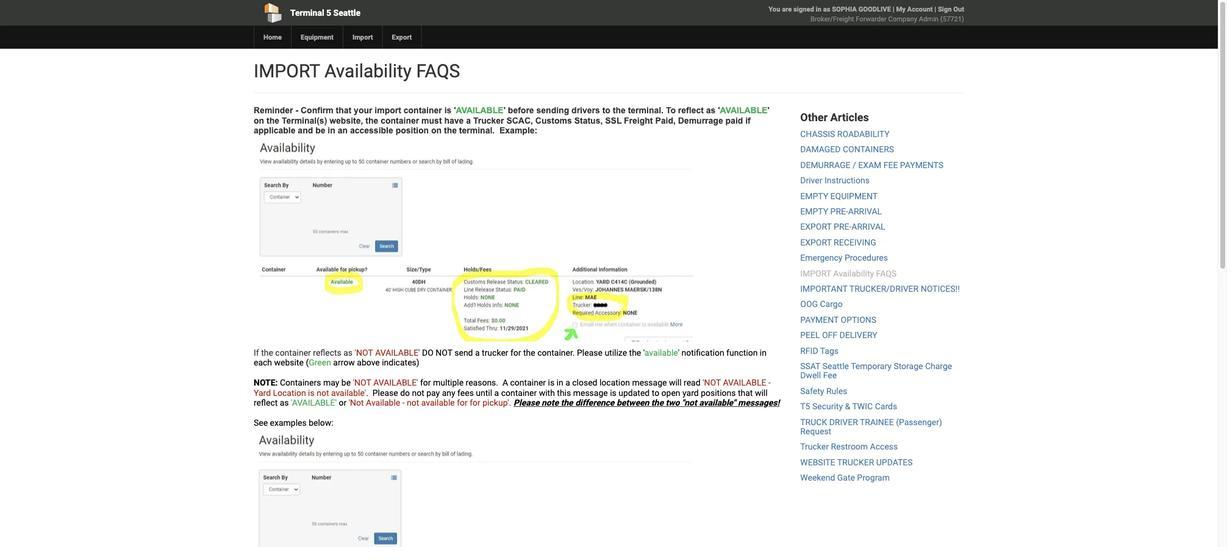 Task type: locate. For each thing, give the bounding box(es) containing it.
0 vertical spatial reflect
[[678, 106, 704, 115]]

available
[[456, 106, 504, 115], [720, 106, 768, 115], [375, 348, 419, 358], [723, 378, 767, 388]]

to inside ".  please do not pay any fees until a container with this message is updated to open yard positions that will reflect as"
[[652, 388, 660, 398]]

1 vertical spatial seattle
[[823, 362, 849, 372]]

message up between
[[632, 378, 667, 388]]

faqs up trucker/driver
[[877, 269, 897, 279]]

0 horizontal spatial on
[[254, 116, 264, 125]]

' left do
[[419, 348, 420, 358]]

0 horizontal spatial trucker
[[473, 116, 504, 125]]

pre- down the empty pre-arrival link
[[834, 222, 852, 232]]

available'
[[331, 388, 366, 398]]

1 horizontal spatial to
[[652, 388, 660, 398]]

in inside ' notification function in each website (
[[760, 348, 767, 358]]

seattle
[[334, 8, 361, 18], [823, 362, 849, 372]]

1 horizontal spatial available
[[645, 348, 678, 358]]

twic
[[853, 402, 873, 412]]

trainee
[[860, 418, 894, 428]]

0 vertical spatial to
[[603, 106, 611, 115]]

until
[[476, 388, 493, 398]]

1 vertical spatial empty
[[801, 207, 829, 217]]

available up available'
[[375, 348, 419, 358]]

arrival up receiving
[[852, 222, 886, 232]]

messages!
[[738, 398, 780, 409]]

'not inside 'not available - yard location is not available'
[[703, 378, 721, 388]]

my account link
[[897, 5, 933, 13]]

and
[[298, 126, 313, 135]]

0 horizontal spatial will
[[669, 378, 682, 388]]

as up broker/freight
[[824, 5, 831, 13]]

payment
[[801, 315, 839, 325]]

1 horizontal spatial import
[[801, 269, 832, 279]]

articles
[[831, 111, 869, 124]]

1 horizontal spatial -
[[403, 398, 405, 409]]

pre-
[[831, 207, 849, 217], [834, 222, 852, 232]]

2 | from the left
[[935, 5, 937, 13]]

1 vertical spatial export
[[801, 238, 832, 248]]

the up ssl
[[613, 106, 626, 115]]

is inside 'not available - yard location is not available'
[[308, 388, 315, 398]]

trucker inside ' on the terminal(s) website, the container must have a trucker scac, customs status, ssl freight paid, demurrage paid if applicable and be in an accessible position on the terminal.  example:
[[473, 116, 504, 125]]

peel off delivery link
[[801, 331, 878, 341]]

payment options link
[[801, 315, 877, 325]]

ssat seattle temporary storage charge dwell fee link
[[801, 362, 953, 381]]

status,
[[575, 116, 603, 125]]

in right function
[[760, 348, 767, 358]]

0 vertical spatial export
[[801, 222, 832, 232]]

message right this
[[573, 388, 608, 398]]

2 vertical spatial -
[[403, 398, 405, 409]]

roadability
[[838, 129, 890, 139]]

that
[[336, 106, 352, 115], [738, 388, 753, 398]]

pre- down empty equipment link
[[831, 207, 849, 217]]

0 horizontal spatial import
[[254, 60, 320, 82]]

0 vertical spatial empty
[[801, 191, 829, 201]]

containers
[[280, 378, 321, 388]]

tags
[[821, 346, 839, 356]]

0 vertical spatial trucker
[[473, 116, 504, 125]]

1 horizontal spatial |
[[935, 5, 937, 13]]

0 horizontal spatial be
[[316, 126, 326, 135]]

message
[[632, 378, 667, 388], [573, 388, 608, 398]]

in right signed
[[816, 5, 822, 13]]

the right if
[[261, 348, 273, 358]]

1 vertical spatial -
[[769, 378, 771, 388]]

sending
[[537, 106, 569, 115]]

containers
[[843, 145, 895, 155]]

reflect up demurrage at right
[[678, 106, 704, 115]]

not left or
[[317, 388, 329, 398]]

delivery
[[840, 331, 878, 341]]

seattle right 5
[[334, 8, 361, 18]]

availability inside other articles chassis roadability damaged containers demurrage / exam fee payments driver instructions empty equipment empty pre-arrival export pre-arrival export receiving emergency procedures import availability faqs important trucker/driver notices!! oog cargo payment options peel off delivery rfid tags ssat seattle temporary storage charge dwell fee safety rules t5 security & twic cards truck driver trainee (passenger) request trucker restroom access website trucker updates weekend gate program
[[834, 269, 874, 279]]

available up open
[[645, 348, 678, 358]]

be right and at the left top of the page
[[316, 126, 326, 135]]

rfid
[[801, 346, 819, 356]]

1 empty from the top
[[801, 191, 829, 201]]

export
[[801, 222, 832, 232], [801, 238, 832, 248]]

on down reminder
[[254, 116, 264, 125]]

will left 'read'
[[669, 378, 682, 388]]

a inside ' on the terminal(s) website, the container must have a trucker scac, customs status, ssl freight paid, demurrage paid if applicable and be in an accessible position on the terminal.  example:
[[466, 116, 471, 125]]

2 empty from the top
[[801, 207, 829, 217]]

'not
[[355, 348, 373, 358], [353, 378, 371, 388], [703, 378, 721, 388]]

1 vertical spatial reflect
[[254, 398, 278, 409]]

damaged
[[801, 145, 841, 155]]

- up terminal(s) on the left of page
[[296, 106, 298, 115]]

0 horizontal spatial availability
[[325, 60, 412, 82]]

is right location
[[308, 388, 315, 398]]

as
[[824, 5, 831, 13], [706, 106, 716, 115], [344, 348, 353, 358], [280, 398, 289, 409]]

trucker down request
[[801, 443, 829, 453]]

0 vertical spatial available
[[645, 348, 678, 358]]

signed
[[794, 5, 815, 13]]

/
[[853, 160, 857, 170]]

in left an at the top
[[328, 126, 336, 135]]

0 vertical spatial availability
[[325, 60, 412, 82]]

' up demurrage at right
[[718, 106, 720, 115]]

not inside ".  please do not pay any fees until a container with this message is updated to open yard positions that will reflect as"
[[412, 388, 425, 398]]

as inside ".  please do not pay any fees until a container with this message is updated to open yard positions that will reflect as"
[[280, 398, 289, 409]]

green arrow above indicates)
[[309, 358, 420, 368]]

in inside you are signed in as sophia goodlive | my account | sign out broker/freight forwarder company admin (57721)
[[816, 5, 822, 13]]

empty down driver
[[801, 191, 829, 201]]

1 vertical spatial that
[[738, 388, 753, 398]]

export up emergency
[[801, 238, 832, 248]]

closed
[[573, 378, 598, 388]]

website,
[[330, 116, 363, 125]]

1 horizontal spatial on
[[431, 126, 442, 135]]

export
[[392, 33, 412, 41]]

truck
[[801, 418, 828, 428]]

on down must
[[431, 126, 442, 135]]

available up messages!
[[723, 378, 767, 388]]

reflect inside ".  please do not pay any fees until a container with this message is updated to open yard positions that will reflect as"
[[254, 398, 278, 409]]

1 vertical spatial faqs
[[877, 269, 897, 279]]

available up if on the top of page
[[720, 106, 768, 115]]

you
[[769, 5, 781, 13]]

'not right 'read'
[[703, 378, 721, 388]]

' notification function in each website (
[[254, 348, 767, 368]]

see
[[254, 419, 268, 429]]

with
[[539, 388, 555, 398]]

demurrage / exam fee payments link
[[801, 160, 944, 170]]

| left sign
[[935, 5, 937, 13]]

empty down empty equipment link
[[801, 207, 829, 217]]

' up have
[[454, 106, 456, 115]]

options
[[841, 315, 877, 325]]

container inside ' on the terminal(s) website, the container must have a trucker scac, customs status, ssl freight paid, demurrage paid if applicable and be in an accessible position on the terminal.  example:
[[381, 116, 419, 125]]

0 vertical spatial that
[[336, 106, 352, 115]]

- right the available
[[403, 398, 405, 409]]

peel
[[801, 331, 820, 341]]

1 horizontal spatial will
[[755, 388, 768, 398]]

available down multiple
[[422, 398, 455, 409]]

' right utilize
[[644, 348, 645, 358]]

import down emergency
[[801, 269, 832, 279]]

will inside ".  please do not pay any fees until a container with this message is updated to open yard positions that will reflect as"
[[755, 388, 768, 398]]

your
[[354, 106, 373, 115]]

t5 security & twic cards link
[[801, 402, 898, 412]]

not
[[317, 388, 329, 398], [412, 388, 425, 398], [407, 398, 419, 409]]

on
[[254, 116, 264, 125], [431, 126, 442, 135]]

as up examples
[[280, 398, 289, 409]]

availability down import
[[325, 60, 412, 82]]

1 vertical spatial be
[[342, 378, 351, 388]]

(57721)
[[941, 15, 965, 23]]

0 vertical spatial faqs
[[416, 60, 460, 82]]

please left do
[[373, 388, 398, 398]]

that up the website, on the left top
[[336, 106, 352, 115]]

1 horizontal spatial be
[[342, 378, 351, 388]]

' left other
[[768, 106, 770, 115]]

1 horizontal spatial reflect
[[678, 106, 704, 115]]

0 horizontal spatial message
[[573, 388, 608, 398]]

' left notification
[[678, 348, 680, 358]]

2 horizontal spatial -
[[769, 378, 771, 388]]

- inside 'not available - yard location is not available'
[[769, 378, 771, 388]]

0 horizontal spatial to
[[603, 106, 611, 115]]

0 vertical spatial be
[[316, 126, 326, 135]]

' inside ' notification function in each website (
[[678, 348, 680, 358]]

availability down 'emergency procedures' link
[[834, 269, 874, 279]]

please down available' for multiple reasons.  a container is in a closed location message will read
[[514, 398, 540, 409]]

1 vertical spatial to
[[652, 388, 660, 398]]

0 vertical spatial seattle
[[334, 8, 361, 18]]

reminder - confirm that your import container is ' available ' before sending drivers to the terminal. to reflect as ' available
[[254, 106, 768, 115]]

import availability faqs
[[254, 60, 460, 82]]

1 horizontal spatial availability
[[834, 269, 874, 279]]

a inside ".  please do not pay any fees until a container with this message is updated to open yard positions that will reflect as"
[[495, 388, 499, 398]]

1 horizontal spatial trucker
[[801, 443, 829, 453]]

available
[[645, 348, 678, 358], [422, 398, 455, 409]]

0 horizontal spatial please
[[373, 388, 398, 398]]

equipment
[[831, 191, 878, 201]]

trucker
[[473, 116, 504, 125], [801, 443, 829, 453]]

to left open
[[652, 388, 660, 398]]

the up accessible
[[366, 116, 379, 125]]

a right have
[[466, 116, 471, 125]]

demurrage
[[678, 116, 724, 125]]

updates
[[877, 458, 913, 468]]

rfid tags link
[[801, 346, 839, 356]]

a right until
[[495, 388, 499, 398]]

emergency procedures link
[[801, 253, 888, 263]]

1 horizontal spatial that
[[738, 388, 753, 398]]

driver
[[801, 176, 823, 186]]

please
[[373, 388, 398, 398], [514, 398, 540, 409]]

be inside ' on the terminal(s) website, the container must have a trucker scac, customs status, ssl freight paid, demurrage paid if applicable and be in an accessible position on the terminal.  example:
[[316, 126, 326, 135]]

arrival down equipment
[[849, 207, 882, 217]]

a right send
[[475, 348, 480, 358]]

1 vertical spatial on
[[431, 126, 442, 135]]

function
[[727, 348, 758, 358]]

sign
[[938, 5, 952, 13]]

gate
[[838, 474, 855, 484]]

0 horizontal spatial reflect
[[254, 398, 278, 409]]

1 vertical spatial availability
[[834, 269, 874, 279]]

do
[[400, 388, 410, 398]]

0 vertical spatial arrival
[[849, 207, 882, 217]]

- up messages!
[[769, 378, 771, 388]]

broker/freight
[[811, 15, 855, 23]]

reflect down note:
[[254, 398, 278, 409]]

for
[[511, 348, 521, 358], [420, 378, 431, 388], [457, 398, 468, 409], [470, 398, 481, 409]]

important
[[801, 284, 848, 294]]

be
[[316, 126, 326, 135], [342, 378, 351, 388]]

'not
[[349, 398, 364, 409]]

0 horizontal spatial |
[[893, 5, 895, 13]]

other
[[801, 111, 828, 124]]

0 horizontal spatial seattle
[[334, 8, 361, 18]]

that right the positions
[[738, 388, 753, 398]]

home
[[264, 33, 282, 41]]

be right may
[[342, 378, 351, 388]]

is left updated
[[610, 388, 617, 398]]

available inside 'not available - yard location is not available'
[[723, 378, 767, 388]]

ssl
[[605, 116, 622, 125]]

1 horizontal spatial seattle
[[823, 362, 849, 372]]

| left my
[[893, 5, 895, 13]]

trucker down "reminder - confirm that your import container is ' available ' before sending drivers to the terminal. to reflect as ' available"
[[473, 116, 504, 125]]

seattle down the tags
[[823, 362, 849, 372]]

export up export receiving link
[[801, 222, 832, 232]]

1 vertical spatial trucker
[[801, 443, 829, 453]]

for left multiple
[[420, 378, 431, 388]]

the down have
[[444, 126, 457, 135]]

seattle inside other articles chassis roadability damaged containers demurrage / exam fee payments driver instructions empty equipment empty pre-arrival export pre-arrival export receiving emergency procedures import availability faqs important trucker/driver notices!! oog cargo payment options peel off delivery rfid tags ssat seattle temporary storage charge dwell fee safety rules t5 security & twic cards truck driver trainee (passenger) request trucker restroom access website trucker updates weekend gate program
[[823, 362, 849, 372]]

notification
[[682, 348, 725, 358]]

0 horizontal spatial -
[[296, 106, 298, 115]]

import down "home" on the top of page
[[254, 60, 320, 82]]

available' for multiple reasons.  a container is in a closed location message will read
[[374, 378, 703, 388]]

1 horizontal spatial faqs
[[877, 269, 897, 279]]

'available'
[[291, 398, 337, 409]]

receiving
[[834, 238, 877, 248]]

1 vertical spatial import
[[801, 269, 832, 279]]

not right do
[[412, 388, 425, 398]]

if the container reflects as 'not available ' do not send a trucker for the container. please utilize the ' available
[[254, 348, 678, 358]]

faqs down export link
[[416, 60, 460, 82]]

0 horizontal spatial available
[[422, 398, 455, 409]]

example:
[[500, 126, 538, 135]]

to up ssl
[[603, 106, 611, 115]]

the right note
[[561, 398, 573, 409]]

will right the positions
[[755, 388, 768, 398]]



Task type: describe. For each thing, give the bounding box(es) containing it.
other articles chassis roadability damaged containers demurrage / exam fee payments driver instructions empty equipment empty pre-arrival export pre-arrival export receiving emergency procedures import availability faqs important trucker/driver notices!! oog cargo payment options peel off delivery rfid tags ssat seattle temporary storage charge dwell fee safety rules t5 security & twic cards truck driver trainee (passenger) request trucker restroom access website trucker updates weekend gate program
[[801, 111, 960, 484]]

request
[[801, 427, 832, 437]]

weekend
[[801, 474, 836, 484]]

the left two
[[652, 398, 664, 409]]

not inside 'not available - yard location is not available'
[[317, 388, 329, 398]]

1 vertical spatial available
[[422, 398, 455, 409]]

arrow
[[333, 358, 355, 368]]

forwarder
[[856, 15, 887, 23]]

1 export from the top
[[801, 222, 832, 232]]

any
[[442, 388, 456, 398]]

before
[[508, 106, 534, 115]]

(passenger)
[[897, 418, 943, 428]]

truck driver trainee (passenger) request link
[[801, 418, 943, 437]]

confirm
[[301, 106, 334, 115]]

' inside ' on the terminal(s) website, the container must have a trucker scac, customs status, ssl freight paid, demurrage paid if applicable and be in an accessible position on the terminal.  example:
[[768, 106, 770, 115]]

'not down green arrow above indicates)
[[353, 378, 371, 388]]

off
[[823, 331, 838, 341]]

oog cargo link
[[801, 300, 843, 310]]

if
[[746, 116, 751, 125]]

"not
[[682, 398, 697, 409]]

fee
[[824, 371, 837, 381]]

access
[[871, 443, 898, 453]]

are
[[782, 5, 792, 13]]

available"
[[699, 398, 736, 409]]

sophia
[[832, 5, 857, 13]]

export pre-arrival link
[[801, 222, 886, 232]]

fees
[[458, 388, 474, 398]]

0 horizontal spatial that
[[336, 106, 352, 115]]

out
[[954, 5, 965, 13]]

utilize
[[605, 348, 627, 358]]

in inside ' on the terminal(s) website, the container must have a trucker scac, customs status, ssl freight paid, demurrage paid if applicable and be in an accessible position on the terminal.  example:
[[328, 126, 336, 135]]

as right reflects
[[344, 348, 353, 358]]

charge
[[926, 362, 953, 372]]

1 horizontal spatial message
[[632, 378, 667, 388]]

for right any
[[457, 398, 468, 409]]

1 | from the left
[[893, 5, 895, 13]]

examples
[[270, 419, 307, 429]]

terminal.
[[628, 106, 664, 115]]

to
[[666, 106, 676, 115]]

' left before
[[504, 106, 506, 115]]

available up have
[[456, 106, 504, 115]]

2 export from the top
[[801, 238, 832, 248]]

1 vertical spatial arrival
[[852, 222, 886, 232]]

1 vertical spatial pre-
[[834, 222, 852, 232]]

paid
[[726, 116, 743, 125]]

is left this
[[548, 378, 555, 388]]

available'
[[374, 378, 418, 388]]

updated
[[619, 388, 650, 398]]

for right 'trucker'
[[511, 348, 521, 358]]

export link
[[382, 26, 421, 49]]

an
[[338, 126, 348, 135]]

1 horizontal spatial please
[[514, 398, 540, 409]]

instructions
[[825, 176, 870, 186]]

terminal 5 seattle link
[[254, 0, 539, 26]]

pay
[[427, 388, 440, 398]]

5
[[327, 8, 331, 18]]

trucker
[[838, 458, 875, 468]]

between
[[617, 398, 649, 409]]

terminal
[[290, 8, 324, 18]]

that inside ".  please do not pay any fees until a container with this message is updated to open yard positions that will reflect as"
[[738, 388, 753, 398]]

container. please
[[538, 348, 603, 358]]

terminal(s)
[[282, 116, 327, 125]]

rules
[[827, 387, 848, 397]]

0 vertical spatial pre-
[[831, 207, 849, 217]]

terminal 5 seattle
[[290, 8, 361, 18]]

not left pay
[[407, 398, 419, 409]]

the down reminder
[[267, 116, 279, 125]]

'available' or 'not available - not available for for pickup'. please note the difference between the two "not available" messages!
[[291, 398, 780, 409]]

chassis roadability link
[[801, 129, 890, 139]]

website
[[801, 458, 836, 468]]

note
[[542, 398, 559, 409]]

customs
[[536, 116, 572, 125]]

faqs inside other articles chassis roadability damaged containers demurrage / exam fee payments driver instructions empty equipment empty pre-arrival export pre-arrival export receiving emergency procedures import availability faqs important trucker/driver notices!! oog cargo payment options peel off delivery rfid tags ssat seattle temporary storage charge dwell fee safety rules t5 security & twic cards truck driver trainee (passenger) request trucker restroom access website trucker updates weekend gate program
[[877, 269, 897, 279]]

difference
[[576, 398, 615, 409]]

'not available - yard location is not available'
[[254, 378, 771, 398]]

import inside other articles chassis roadability damaged containers demurrage / exam fee payments driver instructions empty equipment empty pre-arrival export pre-arrival export receiving emergency procedures import availability faqs important trucker/driver notices!! oog cargo payment options peel off delivery rfid tags ssat seattle temporary storage charge dwell fee safety rules t5 security & twic cards truck driver trainee (passenger) request trucker restroom access website trucker updates weekend gate program
[[801, 269, 832, 279]]

pickup'.
[[483, 398, 512, 409]]

0 horizontal spatial faqs
[[416, 60, 460, 82]]

is up have
[[445, 106, 452, 115]]

the right utilize
[[629, 348, 642, 358]]

in right with
[[557, 378, 564, 388]]

or
[[339, 398, 347, 409]]

yard
[[254, 388, 271, 398]]

note:
[[254, 378, 278, 388]]

exam
[[859, 160, 882, 170]]

location
[[600, 378, 630, 388]]

trucker restroom access link
[[801, 443, 898, 453]]

is inside ".  please do not pay any fees until a container with this message is updated to open yard positions that will reflect as"
[[610, 388, 617, 398]]

applicable
[[254, 126, 296, 135]]

trucker/driver
[[850, 284, 919, 294]]

export receiving link
[[801, 238, 877, 248]]

to for the
[[603, 106, 611, 115]]

as up demurrage at right
[[706, 106, 716, 115]]

this
[[557, 388, 571, 398]]

please inside ".  please do not pay any fees until a container with this message is updated to open yard positions that will reflect as"
[[373, 388, 398, 398]]

(
[[306, 358, 309, 368]]

position
[[396, 126, 429, 135]]

weekend gate program link
[[801, 474, 890, 484]]

if
[[254, 348, 259, 358]]

empty pre-arrival link
[[801, 207, 882, 217]]

'not right reflects
[[355, 348, 373, 358]]

above
[[357, 358, 380, 368]]

demurrage
[[801, 160, 851, 170]]

available
[[366, 398, 400, 409]]

oog
[[801, 300, 818, 310]]

admin
[[919, 15, 939, 23]]

message inside ".  please do not pay any fees until a container with this message is updated to open yard positions that will reflect as"
[[573, 388, 608, 398]]

read
[[684, 378, 701, 388]]

security
[[813, 402, 843, 412]]

container inside ".  please do not pay any fees until a container with this message is updated to open yard positions that will reflect as"
[[501, 388, 537, 398]]

the up available' for multiple reasons.  a container is in a closed location message will read
[[524, 348, 536, 358]]

temporary
[[851, 362, 892, 372]]

website
[[274, 358, 304, 368]]

payments
[[901, 160, 944, 170]]

to for open
[[652, 388, 660, 398]]

as inside you are signed in as sophia goodlive | my account | sign out broker/freight forwarder company admin (57721)
[[824, 5, 831, 13]]

ssat
[[801, 362, 821, 372]]

0 vertical spatial -
[[296, 106, 298, 115]]

open
[[662, 388, 681, 398]]

note: containers may be 'not
[[254, 378, 371, 388]]

0 vertical spatial import
[[254, 60, 320, 82]]

0 vertical spatial on
[[254, 116, 264, 125]]

for left pickup'.
[[470, 398, 481, 409]]

have
[[445, 116, 464, 125]]

a left closed
[[566, 378, 570, 388]]

each
[[254, 358, 272, 368]]

trucker inside other articles chassis roadability damaged containers demurrage / exam fee payments driver instructions empty equipment empty pre-arrival export pre-arrival export receiving emergency procedures import availability faqs important trucker/driver notices!! oog cargo payment options peel off delivery rfid tags ssat seattle temporary storage charge dwell fee safety rules t5 security & twic cards truck driver trainee (passenger) request trucker restroom access website trucker updates weekend gate program
[[801, 443, 829, 453]]



Task type: vqa. For each thing, say whether or not it's contained in the screenshot.
Log on the bottom
no



